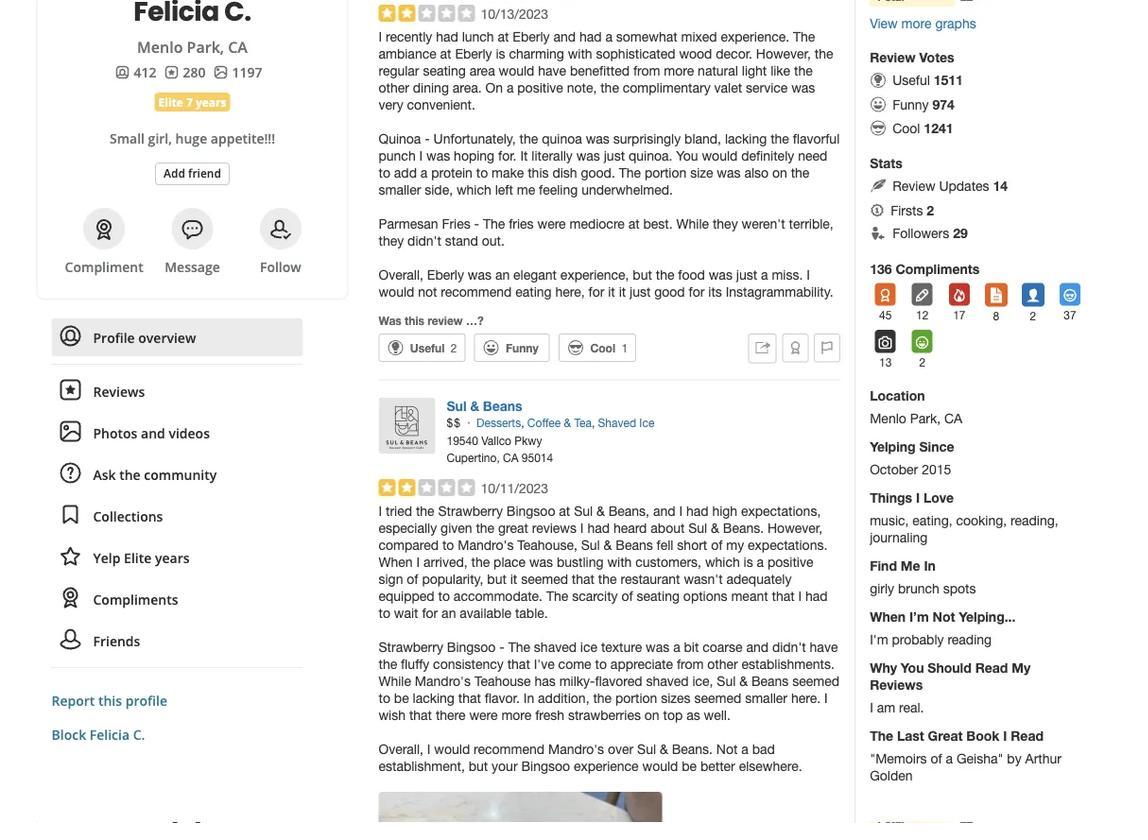 Task type: locate. For each thing, give the bounding box(es) containing it.
years inside yelp elite years link
[[155, 549, 190, 567]]

when up sign
[[379, 555, 413, 570]]

2
[[927, 202, 934, 218], [1030, 309, 1037, 323], [451, 341, 457, 355], [920, 356, 926, 369]]

on inside 'strawberry bingsoo - the shaved ice texture was a bit coarse and didn't have the fluffy consistency that i've come to appreciate from other establishments. while mandro's teahouse has milky-flavored shaved ice, sul & beans seemed to be lacking that flavor. in addition, the portion sizes seemed smaller here. i wish that there were more fresh strawberries on top as well.'
[[645, 708, 660, 724]]

0 horizontal spatial were
[[469, 708, 498, 724]]

just left good on the top of page
[[630, 284, 651, 300]]

bingsoo up 'great' on the left of page
[[507, 504, 556, 519]]

2 vertical spatial this
[[98, 692, 122, 710]]

beans down heard
[[616, 538, 653, 553]]

in right flavor.
[[524, 691, 535, 707]]

2.0 star rating image
[[379, 5, 475, 22], [379, 480, 475, 497]]

wasn't
[[684, 572, 723, 587]]

mandro's up experience
[[548, 742, 604, 758]]

area.
[[453, 80, 482, 95]]

1 vertical spatial recommend
[[474, 742, 545, 758]]

1 vertical spatial smaller
[[745, 691, 788, 707]]

would down bland,
[[702, 148, 738, 164]]

report this profile link
[[52, 692, 167, 710]]

mandro's
[[458, 538, 514, 553], [415, 674, 471, 690], [548, 742, 604, 758]]

lacking up there
[[413, 691, 455, 707]]

with inside i tried the strawberry bingsoo at sul & beans, and i had high expectations, especially given the great reviews i had heard about sul & beans. however, compared to mandro's teahouse, sul & beans fell short of my expectations. when i arrived, the place was bustling with customers, which is a positive sign of popularity, but it seemed that the restaurant wasn't adequately equipped to accommodate. the scarcity of seating options meant that i had to wait for an available table.
[[608, 555, 632, 570]]

1 horizontal spatial smaller
[[745, 691, 788, 707]]

0 vertical spatial with
[[568, 46, 593, 61]]

park, inside location menlo park, ca
[[910, 411, 941, 427]]

cool for cool 1241
[[893, 120, 921, 136]]

menu
[[52, 319, 303, 669]]

i right book
[[1004, 729, 1008, 744]]

0 horizontal spatial ,
[[521, 416, 524, 430]]

1 horizontal spatial it
[[608, 284, 615, 300]]

1 horizontal spatial -
[[474, 216, 480, 232]]

0 horizontal spatial park,
[[187, 37, 224, 57]]

0 horizontal spatial an
[[442, 606, 456, 622]]

have down the charming
[[538, 63, 567, 78]]

other down coarse
[[708, 657, 738, 673]]

1 vertical spatial but
[[487, 572, 507, 587]]

and inside i tried the strawberry bingsoo at sul & beans, and i had high expectations, especially given the great reviews i had heard about sul & beans. however, compared to mandro's teahouse, sul & beans fell short of my expectations. when i arrived, the place was bustling with customers, which is a positive sign of popularity, but it seemed that the restaurant wasn't adequately equipped to accommodate. the scarcity of seating options meant that i had to wait for an available table.
[[653, 504, 676, 519]]

1 vertical spatial shaved
[[646, 674, 689, 690]]

funny 974
[[893, 96, 955, 112]]

you inside quinoa - unfortunately, the quinoa was surprisingly bland, lacking the flavorful punch i was hoping for. it literally was just quinoa. you would definitely need to add a protein to make this dish good. the portion size was also on the smaller side, which left me feeling underwhelmed.
[[676, 148, 699, 164]]

to
[[379, 165, 391, 181], [476, 165, 488, 181], [443, 538, 454, 553], [438, 589, 450, 605], [379, 606, 391, 622], [595, 657, 607, 673], [379, 691, 391, 707]]

eberly up the charming
[[513, 29, 550, 44]]

given
[[441, 521, 472, 536]]

photos element
[[213, 62, 262, 81]]

brunch
[[898, 581, 940, 597]]

- inside 'strawberry bingsoo - the shaved ice texture was a bit coarse and didn't have the fluffy consistency that i've come to appreciate from other establishments. while mandro's teahouse has milky-flavored shaved ice, sul & beans seemed to be lacking that flavor. in addition, the portion sizes seemed smaller here. i wish that there were more fresh strawberries on top as well.'
[[500, 640, 505, 656]]

0 vertical spatial lacking
[[725, 131, 767, 147]]

seating down the restaurant
[[637, 589, 680, 605]]

1 vertical spatial when
[[870, 609, 906, 625]]

more down flavor.
[[502, 708, 532, 724]]

it
[[521, 148, 528, 164]]

to up arrived,
[[443, 538, 454, 553]]

0 vertical spatial but
[[633, 267, 652, 283]]

1 vertical spatial eberly
[[455, 46, 492, 61]]

i left recently
[[379, 29, 382, 44]]

love
[[924, 490, 954, 506]]

when up i'm
[[870, 609, 906, 625]]

i right the miss.
[[807, 267, 810, 283]]

music,
[[870, 513, 909, 529]]

1 horizontal spatial have
[[810, 640, 838, 656]]

2 vertical spatial -
[[500, 640, 505, 656]]

2 , from the left
[[592, 416, 595, 430]]

an inside i tried the strawberry bingsoo at sul & beans, and i had high expectations, especially given the great reviews i had heard about sul & beans. however, compared to mandro's teahouse, sul & beans fell short of my expectations. when i arrived, the place was bustling with customers, which is a positive sign of popularity, but it seemed that the restaurant wasn't adequately equipped to accommodate. the scarcity of seating options meant that i had to wait for an available table.
[[442, 606, 456, 622]]

2 horizontal spatial for
[[689, 284, 705, 300]]

and up about
[[653, 504, 676, 519]]

1 vertical spatial beans.
[[672, 742, 713, 758]]

funny link
[[474, 334, 550, 362]]

funny for funny 974
[[893, 96, 929, 112]]

0 vertical spatial which
[[457, 182, 492, 198]]

1 vertical spatial elite
[[124, 549, 152, 567]]

2.0 star rating image for had
[[379, 5, 475, 22]]

0 vertical spatial smaller
[[379, 182, 421, 198]]

community
[[144, 466, 217, 484]]

didn't inside parmesan fries - the fries were mediocre at best. while they weren't terrible, they didn't stand out.
[[408, 233, 442, 249]]

1 overall, from the top
[[379, 267, 424, 283]]

2 horizontal spatial this
[[528, 165, 549, 181]]

have inside i recently had lunch at eberly and had a somewhat mixed experience. the ambiance at eberly is charming with sophisticated wood decor. however, the regular seating area would have benefitted from more natural light like the other dining area. on a positive note, the complimentary valet service was very convenient.
[[538, 63, 567, 78]]

2 down review
[[451, 341, 457, 355]]

beans. up better
[[672, 742, 713, 758]]

firsts
[[891, 202, 923, 218]]

0 vertical spatial funny
[[893, 96, 929, 112]]

a up adequately on the right bottom
[[757, 555, 764, 570]]

at inside parmesan fries - the fries were mediocre at best. while they weren't terrible, they didn't stand out.
[[629, 216, 640, 232]]

that right wish
[[409, 708, 432, 724]]

cooking,
[[957, 513, 1007, 529]]

24 questions v2 image
[[59, 462, 82, 485]]

friends link
[[52, 622, 303, 660]]

shaved up i've
[[534, 640, 577, 656]]

sul & beans link
[[447, 398, 523, 414]]

portion inside quinoa - unfortunately, the quinoa was surprisingly bland, lacking the flavorful punch i was hoping for. it literally was just quinoa. you would definitely need to add a protein to make this dish good. the portion size was also on the smaller side, which left me feeling underwhelmed.
[[645, 165, 687, 181]]

1 vertical spatial years
[[155, 549, 190, 567]]

1 vertical spatial be
[[682, 759, 697, 775]]

to down hoping
[[476, 165, 488, 181]]

16 photos v2 image
[[213, 65, 228, 80]]

1 2.0 star rating image from the top
[[379, 5, 475, 22]]

shaved
[[534, 640, 577, 656], [646, 674, 689, 690]]

funny up cool 1241
[[893, 96, 929, 112]]

1 horizontal spatial elite
[[158, 94, 183, 110]]

more inside i recently had lunch at eberly and had a somewhat mixed experience. the ambiance at eberly is charming with sophisticated wood decor. however, the regular seating area would have benefitted from more natural light like the other dining area. on a positive note, the complimentary valet service was very convenient.
[[664, 63, 694, 78]]

& inside overall, i would recommend mandro's over sul & beans. not a bad establishment, but your bingsoo experience would be better elsewhere.
[[660, 742, 668, 758]]

0 horizontal spatial from
[[634, 63, 661, 78]]

message image
[[181, 219, 204, 241]]

0 vertical spatial is
[[496, 46, 506, 61]]

journaling
[[870, 530, 928, 546]]

not up better
[[717, 742, 738, 758]]

1 vertical spatial on
[[645, 708, 660, 724]]

while inside 'strawberry bingsoo - the shaved ice texture was a bit coarse and didn't have the fluffy consistency that i've come to appreciate from other establishments. while mandro's teahouse has milky-flavored shaved ice, sul & beans seemed to be lacking that flavor. in addition, the portion sizes seemed smaller here. i wish that there were more fresh strawberries on top as well.'
[[379, 674, 411, 690]]

didn't inside 'strawberry bingsoo - the shaved ice texture was a bit coarse and didn't have the fluffy consistency that i've come to appreciate from other establishments. while mandro's teahouse has milky-flavored shaved ice, sul & beans seemed to be lacking that flavor. in addition, the portion sizes seemed smaller here. i wish that there were more fresh strawberries on top as well.'
[[773, 640, 806, 656]]

experience,
[[561, 267, 629, 283]]

the up 'underwhelmed.'
[[619, 165, 641, 181]]

beans inside 'strawberry bingsoo - the shaved ice texture was a bit coarse and didn't have the fluffy consistency that i've come to appreciate from other establishments. while mandro's teahouse has milky-flavored shaved ice, sul & beans seemed to be lacking that flavor. in addition, the portion sizes seemed smaller here. i wish that there were more fresh strawberries on top as well.'
[[752, 674, 789, 690]]

of up the "equipped"
[[407, 572, 418, 587]]

1 horizontal spatial an
[[495, 267, 510, 283]]

- inside quinoa - unfortunately, the quinoa was surprisingly bland, lacking the flavorful punch i was hoping for. it literally was just quinoa. you would definitely need to add a protein to make this dish good. the portion size was also on the smaller side, which left me feeling underwhelmed.
[[425, 131, 430, 147]]

1 vertical spatial seating
[[637, 589, 680, 605]]

i left tried
[[379, 504, 382, 519]]

1 vertical spatial funny
[[506, 341, 539, 355]]

a down great
[[946, 751, 953, 767]]

i right punch
[[419, 148, 423, 164]]

experience
[[574, 759, 639, 775]]

& inside 'strawberry bingsoo - the shaved ice texture was a bit coarse and didn't have the fluffy consistency that i've come to appreciate from other establishments. while mandro's teahouse has milky-flavored shaved ice, sul & beans seemed to be lacking that flavor. in addition, the portion sizes seemed smaller here. i wish that there were more fresh strawberries on top as well.'
[[740, 674, 748, 690]]

equipped
[[379, 589, 435, 605]]

portion down flavored
[[616, 691, 658, 707]]

on inside quinoa - unfortunately, the quinoa was surprisingly bland, lacking the flavorful punch i was hoping for. it literally was just quinoa. you would definitely need to add a protein to make this dish good. the portion size was also on the smaller side, which left me feeling underwhelmed.
[[773, 165, 788, 181]]

0 vertical spatial bingsoo
[[507, 504, 556, 519]]

which inside quinoa - unfortunately, the quinoa was surprisingly bland, lacking the flavorful punch i was hoping for. it literally was just quinoa. you would definitely need to add a protein to make this dish good. the portion size was also on the smaller side, which left me feeling underwhelmed.
[[457, 182, 492, 198]]

funny for funny
[[506, 341, 539, 355]]

on down the definitely
[[773, 165, 788, 181]]

a right add
[[421, 165, 428, 181]]

that up there
[[458, 691, 481, 707]]

sul inside overall, i would recommend mandro's over sul & beans. not a bad establishment, but your bingsoo experience would be better elsewhere.
[[638, 742, 656, 758]]

friend
[[188, 165, 221, 181]]

great
[[498, 521, 529, 536]]

add
[[394, 165, 417, 181]]

1 horizontal spatial park,
[[910, 411, 941, 427]]

at left best.
[[629, 216, 640, 232]]

had left lunch at the left top of the page
[[436, 29, 458, 44]]

reviews down why
[[870, 678, 923, 693]]

overall, inside overall, eberly was an elegant experience, but the food was just a miss. i would not recommend eating here, for it it just good for its instagrammability.
[[379, 267, 424, 283]]

0 horizontal spatial read
[[976, 661, 1009, 676]]

0 vertical spatial cool
[[893, 120, 921, 136]]

view more graphs link
[[870, 16, 977, 31]]

flavorful
[[793, 131, 840, 147]]

other inside 'strawberry bingsoo - the shaved ice texture was a bit coarse and didn't have the fluffy consistency that i've come to appreciate from other establishments. while mandro's teahouse has milky-flavored shaved ice, sul & beans seemed to be lacking that flavor. in addition, the portion sizes seemed smaller here. i wish that there were more fresh strawberries on top as well.'
[[708, 657, 738, 673]]

1 vertical spatial read
[[1011, 729, 1044, 744]]

elite inside menu
[[124, 549, 152, 567]]

that
[[572, 572, 595, 587], [772, 589, 795, 605], [508, 657, 530, 673], [458, 691, 481, 707], [409, 708, 432, 724]]

i
[[379, 29, 382, 44], [419, 148, 423, 164], [807, 267, 810, 283], [916, 490, 920, 506], [379, 504, 382, 519], [679, 504, 683, 519], [581, 521, 584, 536], [417, 555, 420, 570], [799, 589, 802, 605], [825, 691, 828, 707], [870, 700, 874, 716], [1004, 729, 1008, 744], [427, 742, 431, 758]]

firsts 2
[[891, 202, 934, 218]]

24 profile v2 image
[[59, 325, 82, 348]]

is inside i tried the strawberry bingsoo at sul & beans, and i had high expectations, especially given the great reviews i had heard about sul & beans. however, compared to mandro's teahouse, sul & beans fell short of my expectations. when i arrived, the place was bustling with customers, which is a positive sign of popularity, but it seemed that the restaurant wasn't adequately equipped to accommodate. the scarcity of seating options meant that i had to wait for an available table.
[[744, 555, 753, 570]]

in inside find me in girly brunch spots
[[924, 558, 936, 574]]

but up accommodate.
[[487, 572, 507, 587]]

95014
[[522, 451, 553, 465]]

0 horizontal spatial elite
[[124, 549, 152, 567]]

1 horizontal spatial is
[[744, 555, 753, 570]]

1 vertical spatial is
[[744, 555, 753, 570]]

cool left the 1
[[590, 341, 616, 355]]

positive down 'expectations.'
[[768, 555, 814, 570]]

sul & beans
[[447, 398, 523, 414]]

1 horizontal spatial this
[[405, 314, 425, 327]]

0 horizontal spatial ca
[[228, 37, 248, 57]]

shaved up the sizes
[[646, 674, 689, 690]]

more inside 'strawberry bingsoo - the shaved ice texture was a bit coarse and didn't have the fluffy consistency that i've come to appreciate from other establishments. while mandro's teahouse has milky-flavored shaved ice, sul & beans seemed to be lacking that flavor. in addition, the portion sizes seemed smaller here. i wish that there were more fresh strawberries on top as well.'
[[502, 708, 532, 724]]

collections
[[93, 507, 163, 525]]

the up "memoirs
[[870, 729, 894, 744]]

2 2.0 star rating image from the top
[[379, 480, 475, 497]]

i down the compared at bottom
[[417, 555, 420, 570]]

1 horizontal spatial were
[[538, 216, 566, 232]]

bingsoo right your
[[522, 759, 570, 775]]

positive
[[518, 80, 563, 95], [768, 555, 814, 570]]

0 vertical spatial -
[[425, 131, 430, 147]]

was inside i recently had lunch at eberly and had a somewhat mixed experience. the ambiance at eberly is charming with sophisticated wood decor. however, the regular seating area would have benefitted from more natural light like the other dining area. on a positive note, the complimentary valet service was very convenient.
[[792, 80, 816, 95]]

more
[[902, 16, 932, 31], [664, 63, 694, 78], [502, 708, 532, 724]]

in inside 'strawberry bingsoo - the shaved ice texture was a bit coarse and didn't have the fluffy consistency that i've come to appreciate from other establishments. while mandro's teahouse has milky-flavored shaved ice, sul & beans seemed to be lacking that flavor. in addition, the portion sizes seemed smaller here. i wish that there were more fresh strawberries on top as well.'
[[524, 691, 535, 707]]

0 horizontal spatial it
[[510, 572, 518, 587]]

shaved
[[598, 416, 636, 430]]

view more graphs
[[870, 16, 977, 31]]

would inside overall, eberly was an elegant experience, but the food was just a miss. i would not recommend eating here, for it it just good for its instagrammability.
[[379, 284, 415, 300]]

0 horizontal spatial they
[[379, 233, 404, 249]]

they down parmesan
[[379, 233, 404, 249]]

- for bingsoo
[[500, 640, 505, 656]]

seemed
[[521, 572, 568, 587], [793, 674, 840, 690], [695, 691, 742, 707]]

i right here.
[[825, 691, 828, 707]]

0 vertical spatial beans
[[483, 398, 523, 414]]

overall, i would recommend mandro's over sul & beans. not a bad establishment, but your bingsoo experience would be better elsewhere.
[[379, 742, 803, 775]]

benefitted
[[570, 63, 630, 78]]

ca inside location menlo park, ca
[[945, 411, 963, 427]]

on left top
[[645, 708, 660, 724]]

1 horizontal spatial not
[[933, 609, 956, 625]]

milky-
[[560, 674, 595, 690]]

beans down establishments. in the right bottom of the page
[[752, 674, 789, 690]]

sul
[[447, 398, 467, 414], [574, 504, 593, 519], [689, 521, 708, 536], [581, 538, 600, 553], [717, 674, 736, 690], [638, 742, 656, 758]]

this inside quinoa - unfortunately, the quinoa was surprisingly bland, lacking the flavorful punch i was hoping for. it literally was just quinoa. you would definitely need to add a protein to make this dish good. the portion size was also on the smaller side, which left me feeling underwhelmed.
[[528, 165, 549, 181]]

would inside i recently had lunch at eberly and had a somewhat mixed experience. the ambiance at eberly is charming with sophisticated wood decor. however, the regular seating area would have benefitted from more natural light like the other dining area. on a positive note, the complimentary valet service was very convenient.
[[499, 63, 535, 78]]

16 review v2 image
[[164, 65, 179, 80]]

you inside why you should read my reviews i am real.
[[901, 661, 924, 676]]

compliment
[[65, 258, 144, 276]]

0 horizontal spatial smaller
[[379, 182, 421, 198]]

1 horizontal spatial positive
[[768, 555, 814, 570]]

& down coarse
[[740, 674, 748, 690]]

17
[[953, 308, 966, 322]]

they left weren't
[[713, 216, 738, 232]]

1 vertical spatial park,
[[910, 411, 941, 427]]

0 horizontal spatial years
[[155, 549, 190, 567]]

the inside quinoa - unfortunately, the quinoa was surprisingly bland, lacking the flavorful punch i was hoping for. it literally was just quinoa. you would definitely need to add a protein to make this dish good. the portion size was also on the smaller side, which left me feeling underwhelmed.
[[619, 165, 641, 181]]

elite
[[158, 94, 183, 110], [124, 549, 152, 567]]

years down collections link
[[155, 549, 190, 567]]

this for was this review …?
[[405, 314, 425, 327]]

park, up since
[[910, 411, 941, 427]]

i inside 'strawberry bingsoo - the shaved ice texture was a bit coarse and didn't have the fluffy consistency that i've come to appreciate from other establishments. while mandro's teahouse has milky-flavored shaved ice, sul & beans seemed to be lacking that flavor. in addition, the portion sizes seemed smaller here. i wish that there were more fresh strawberries on top as well.'
[[825, 691, 828, 707]]

0 horizontal spatial compliments
[[93, 591, 178, 609]]

& left beans,
[[597, 504, 605, 519]]

2 vertical spatial ca
[[503, 451, 519, 465]]

1 vertical spatial positive
[[768, 555, 814, 570]]

ca up photos element
[[228, 37, 248, 57]]

1 horizontal spatial menlo
[[870, 411, 907, 427]]

were inside parmesan fries - the fries were mediocre at best. while they weren't terrible, they didn't stand out.
[[538, 216, 566, 232]]

but inside overall, i would recommend mandro's over sul & beans. not a bad establishment, but your bingsoo experience would be better elsewhere.
[[469, 759, 488, 775]]

mandro's up place
[[458, 538, 514, 553]]

well.
[[704, 708, 731, 724]]

1 vertical spatial bingsoo
[[447, 640, 496, 656]]

a left bad
[[742, 742, 749, 758]]

mandro's down consistency
[[415, 674, 471, 690]]

menlo down location at the right top
[[870, 411, 907, 427]]

service
[[746, 80, 788, 95]]

sign
[[379, 572, 403, 587]]

seating inside i recently had lunch at eberly and had a somewhat mixed experience. the ambiance at eberly is charming with sophisticated wood decor. however, the regular seating area would have benefitted from more natural light like the other dining area. on a positive note, the complimentary valet service was very convenient.
[[423, 63, 466, 78]]

2 vertical spatial eberly
[[427, 267, 464, 283]]

table.
[[515, 606, 548, 622]]

sophisticated
[[596, 46, 676, 61]]

0 vertical spatial an
[[495, 267, 510, 283]]

0 horizontal spatial funny
[[506, 341, 539, 355]]

quinoa
[[542, 131, 582, 147]]

& up desserts link
[[470, 398, 479, 414]]

cool for cool 1
[[590, 341, 616, 355]]

1 vertical spatial menlo
[[870, 411, 907, 427]]

of down great
[[931, 751, 943, 767]]

need
[[798, 148, 828, 164]]

an left elegant
[[495, 267, 510, 283]]

not inside overall, i would recommend mandro's over sul & beans. not a bad establishment, but your bingsoo experience would be better elsewhere.
[[717, 742, 738, 758]]

1 vertical spatial overall,
[[379, 742, 424, 758]]

the inside menu
[[119, 466, 141, 484]]

review for review updates 14
[[893, 178, 936, 194]]

overall, for overall, eberly was an elegant experience, but the food was just a miss. i would not recommend eating here, for it it just good for its instagrammability.
[[379, 267, 424, 283]]

ca inside '19540 vallco pkwy cupertino, ca 95014'
[[503, 451, 519, 465]]

collections link
[[52, 497, 303, 535]]

1 horizontal spatial from
[[677, 657, 704, 673]]

0 vertical spatial years
[[196, 94, 227, 110]]

to left add
[[379, 165, 391, 181]]

over
[[608, 742, 634, 758]]

menlo inside location menlo park, ca
[[870, 411, 907, 427]]

have inside 'strawberry bingsoo - the shaved ice texture was a bit coarse and didn't have the fluffy consistency that i've come to appreciate from other establishments. while mandro's teahouse has milky-flavored shaved ice, sul & beans seemed to be lacking that flavor. in addition, the portion sizes seemed smaller here. i wish that there were more fresh strawberries on top as well.'
[[810, 640, 838, 656]]

1 vertical spatial an
[[442, 606, 456, 622]]

the last great book i read "memoirs of a geisha" by arthur golden
[[870, 729, 1062, 784]]

dining
[[413, 80, 449, 95]]

would inside quinoa - unfortunately, the quinoa was surprisingly bland, lacking the flavorful punch i was hoping for. it literally was just quinoa. you would definitely need to add a protein to make this dish good. the portion size was also on the smaller side, which left me feeling underwhelmed.
[[702, 148, 738, 164]]

i'm
[[910, 609, 929, 625]]

reviews
[[532, 521, 577, 536]]

add
[[164, 165, 185, 181]]

had
[[436, 29, 458, 44], [580, 29, 602, 44], [687, 504, 709, 519], [588, 521, 610, 536], [806, 589, 828, 605]]

1 vertical spatial with
[[608, 555, 632, 570]]

1 vertical spatial ca
[[945, 411, 963, 427]]

elite 7 years link
[[155, 93, 230, 112]]

however,
[[756, 46, 811, 61], [768, 521, 823, 536]]

there
[[436, 708, 466, 724]]

an down "popularity,"
[[442, 606, 456, 622]]

while down fluffy on the left of the page
[[379, 674, 411, 690]]

for down food
[[689, 284, 705, 300]]

2 overall, from the top
[[379, 742, 424, 758]]

2 vertical spatial bingsoo
[[522, 759, 570, 775]]

- up teahouse on the left bottom
[[500, 640, 505, 656]]

would
[[499, 63, 535, 78], [702, 148, 738, 164], [379, 284, 415, 300], [434, 742, 470, 758], [643, 759, 678, 775]]

with up the restaurant
[[608, 555, 632, 570]]

0 vertical spatial you
[[676, 148, 699, 164]]

0 vertical spatial however,
[[756, 46, 811, 61]]

useful for useful 1511
[[893, 72, 930, 88]]

1 horizontal spatial on
[[773, 165, 788, 181]]

just inside quinoa - unfortunately, the quinoa was surprisingly bland, lacking the flavorful punch i was hoping for. it literally was just quinoa. you would definitely need to add a protein to make this dish good. the portion size was also on the smaller side, which left me feeling underwhelmed.
[[604, 148, 625, 164]]

years inside elite 7 years link
[[196, 94, 227, 110]]

0 vertical spatial useful
[[893, 72, 930, 88]]

compliments down followers 29
[[896, 261, 980, 276]]

1 vertical spatial other
[[708, 657, 738, 673]]

with
[[568, 46, 593, 61], [608, 555, 632, 570]]

other inside i recently had lunch at eberly and had a somewhat mixed experience. the ambiance at eberly is charming with sophisticated wood decor. however, the regular seating area would have benefitted from more natural light like the other dining area. on a positive note, the complimentary valet service was very convenient.
[[379, 80, 409, 95]]

1 vertical spatial 2.0 star rating image
[[379, 480, 475, 497]]

years right 7
[[196, 94, 227, 110]]

miss.
[[772, 267, 803, 283]]

1 horizontal spatial compliments
[[896, 261, 980, 276]]

ca up since
[[945, 411, 963, 427]]

1 horizontal spatial lacking
[[725, 131, 767, 147]]

of left my
[[711, 538, 723, 553]]

1 horizontal spatial funny
[[893, 96, 929, 112]]

sul up reviews on the bottom of the page
[[574, 504, 593, 519]]

overall, for overall, i would recommend mandro's over sul & beans. not a bad establishment, but your bingsoo experience would be better elsewhere.
[[379, 742, 424, 758]]

is up on
[[496, 46, 506, 61]]

weren't
[[742, 216, 786, 232]]

0 vertical spatial beans.
[[723, 521, 764, 536]]

- inside parmesan fries - the fries were mediocre at best. while they weren't terrible, they didn't stand out.
[[474, 216, 480, 232]]

beans
[[483, 398, 523, 414], [616, 538, 653, 553], [752, 674, 789, 690]]

didn't down parmesan
[[408, 233, 442, 249]]

2 vertical spatial more
[[502, 708, 532, 724]]

available
[[460, 606, 512, 622]]

which down protein
[[457, 182, 492, 198]]

real.
[[899, 700, 924, 716]]

sul right over
[[638, 742, 656, 758]]

geisha"
[[957, 751, 1004, 767]]

a inside overall, i would recommend mandro's over sul & beans. not a bad establishment, but your bingsoo experience would be better elsewhere.
[[742, 742, 749, 758]]

1 horizontal spatial other
[[708, 657, 738, 673]]

reviews inside why you should read my reviews i am real.
[[870, 678, 923, 693]]

overall, inside overall, i would recommend mandro's over sul & beans. not a bad establishment, but your bingsoo experience would be better elsewhere.
[[379, 742, 424, 758]]

the right experience. at the top right of the page
[[793, 29, 816, 44]]

0 horizontal spatial this
[[98, 692, 122, 710]]

i've
[[534, 657, 555, 673]]

follow image
[[269, 219, 292, 241]]

read up by
[[1011, 729, 1044, 744]]

0 horizontal spatial more
[[502, 708, 532, 724]]

the down table.
[[508, 640, 531, 656]]

0 vertical spatial strawberry
[[438, 504, 503, 519]]

0 vertical spatial when
[[379, 555, 413, 570]]

this right was
[[405, 314, 425, 327]]

years for elite 7 years
[[196, 94, 227, 110]]

sul & beans image
[[379, 397, 436, 454]]

and up the charming
[[554, 29, 576, 44]]

10/13/2023
[[481, 6, 549, 22]]

short
[[677, 538, 708, 553]]

this for report this profile
[[98, 692, 122, 710]]

0 vertical spatial park,
[[187, 37, 224, 57]]

and inside i recently had lunch at eberly and had a somewhat mixed experience. the ambiance at eberly is charming with sophisticated wood decor. however, the regular seating area would have benefitted from more natural light like the other dining area. on a positive note, the complimentary valet service was very convenient.
[[554, 29, 576, 44]]

photos and videos link
[[52, 414, 303, 452]]

seating
[[423, 63, 466, 78], [637, 589, 680, 605]]

1 vertical spatial -
[[474, 216, 480, 232]]

huge
[[176, 129, 207, 147]]

lacking up the definitely
[[725, 131, 767, 147]]

- right fries
[[474, 216, 480, 232]]

0 horizontal spatial which
[[457, 182, 492, 198]]

underwhelmed.
[[582, 182, 673, 198]]

2 horizontal spatial beans
[[752, 674, 789, 690]]

just up instagrammability.
[[737, 267, 758, 283]]

read left my on the right bottom
[[976, 661, 1009, 676]]

to left wait
[[379, 606, 391, 622]]

beans up desserts link
[[483, 398, 523, 414]]

read
[[976, 661, 1009, 676], [1011, 729, 1044, 744]]

the inside overall, eberly was an elegant experience, but the food was just a miss. i would not recommend eating here, for it it just good for its instagrammability.
[[656, 267, 675, 283]]

just up "good."
[[604, 148, 625, 164]]

come
[[559, 657, 592, 673]]

like
[[771, 63, 791, 78]]

fell
[[657, 538, 674, 553]]

reviews link
[[52, 373, 303, 410]]

recommend inside overall, i would recommend mandro's over sul & beans. not a bad establishment, but your bingsoo experience would be better elsewhere.
[[474, 742, 545, 758]]

0 vertical spatial 2.0 star rating image
[[379, 5, 475, 22]]

compared
[[379, 538, 439, 553]]

graphs
[[936, 16, 977, 31]]

1 horizontal spatial when
[[870, 609, 906, 625]]

bingsoo up consistency
[[447, 640, 496, 656]]

great
[[928, 729, 963, 744]]

you down probably
[[901, 661, 924, 676]]

a left bit
[[673, 640, 681, 656]]

7
[[186, 94, 193, 110]]

i inside the last great book i read "memoirs of a geisha" by arthur golden
[[1004, 729, 1008, 744]]

of inside the last great book i read "memoirs of a geisha" by arthur golden
[[931, 751, 943, 767]]

0 vertical spatial elite
[[158, 94, 183, 110]]

be inside 'strawberry bingsoo - the shaved ice texture was a bit coarse and didn't have the fluffy consistency that i've come to appreciate from other establishments. while mandro's teahouse has milky-flavored shaved ice, sul & beans seemed to be lacking that flavor. in addition, the portion sizes seemed smaller here. i wish that there were more fresh strawberries on top as well.'
[[394, 691, 409, 707]]



Task type: vqa. For each thing, say whether or not it's contained in the screenshot.


Task type: describe. For each thing, give the bounding box(es) containing it.
its
[[709, 284, 722, 300]]

beans. inside overall, i would recommend mandro's over sul & beans. not a bad establishment, but your bingsoo experience would be better elsewhere.
[[672, 742, 713, 758]]

that down adequately on the right bottom
[[772, 589, 795, 605]]

a inside quinoa - unfortunately, the quinoa was surprisingly bland, lacking the flavorful punch i was hoping for. it literally was just quinoa. you would definitely need to add a protein to make this dish good. the portion size was also on the smaller side, which left me feeling underwhelmed.
[[421, 165, 428, 181]]

wood
[[679, 46, 713, 61]]

2 horizontal spatial more
[[902, 16, 932, 31]]

find me in girly brunch spots
[[870, 558, 976, 597]]

strawberry inside 'strawberry bingsoo - the shaved ice texture was a bit coarse and didn't have the fluffy consistency that i've come to appreciate from other establishments. while mandro's teahouse has milky-flavored shaved ice, sul & beans seemed to be lacking that flavor. in addition, the portion sizes seemed smaller here. i wish that there were more fresh strawberries on top as well.'
[[379, 640, 443, 656]]

desserts
[[477, 416, 521, 430]]

1 horizontal spatial shaved
[[646, 674, 689, 690]]

24 star v2 image
[[59, 545, 82, 568]]

while inside parmesan fries - the fries were mediocre at best. while they weren't terrible, they didn't stand out.
[[677, 216, 709, 232]]

i inside things i love music, eating, cooking, reading, journaling
[[916, 490, 920, 506]]

smaller inside quinoa - unfortunately, the quinoa was surprisingly bland, lacking the flavorful punch i was hoping for. it literally was just quinoa. you would definitely need to add a protein to make this dish good. the portion size was also on the smaller side, which left me feeling underwhelmed.
[[379, 182, 421, 198]]

natural
[[698, 63, 739, 78]]

the inside parmesan fries - the fries were mediocre at best. while they weren't terrible, they didn't stand out.
[[483, 216, 505, 232]]

i inside why you should read my reviews i am real.
[[870, 700, 874, 716]]

to down ice
[[595, 657, 607, 673]]

- for fries
[[474, 216, 480, 232]]

24 review v2 image
[[59, 379, 82, 402]]

arthur
[[1026, 751, 1062, 767]]

fries
[[442, 216, 471, 232]]

2 horizontal spatial it
[[619, 284, 626, 300]]

read inside why you should read my reviews i am real.
[[976, 661, 1009, 676]]

of down the restaurant
[[622, 589, 633, 605]]

not inside when i'm not yelping... i'm probably reading
[[933, 609, 956, 625]]

reading,
[[1011, 513, 1059, 529]]

lacking inside 'strawberry bingsoo - the shaved ice texture was a bit coarse and didn't have the fluffy consistency that i've come to appreciate from other establishments. while mandro's teahouse has milky-flavored shaved ice, sul & beans seemed to be lacking that flavor. in addition, the portion sizes seemed smaller here. i wish that there were more fresh strawberries on top as well.'
[[413, 691, 455, 707]]

16 friends v2 image
[[115, 65, 130, 80]]

bingsoo inside overall, i would recommend mandro's over sul & beans. not a bad establishment, but your bingsoo experience would be better elsewhere.
[[522, 759, 570, 775]]

0 vertical spatial eberly
[[513, 29, 550, 44]]

beans,
[[609, 504, 650, 519]]

recommend inside overall, eberly was an elegant experience, but the food was just a miss. i would not recommend eating here, for it it just good for its instagrammability.
[[441, 284, 512, 300]]

desserts , coffee & tea , shaved ice
[[477, 416, 655, 430]]

reviews element
[[164, 62, 206, 81]]

compliment image
[[93, 219, 116, 241]]

at inside i tried the strawberry bingsoo at sul & beans, and i had high expectations, especially given the great reviews i had heard about sul & beans. however, compared to mandro's teahouse, sul & beans fell short of my expectations. when i arrived, the place was bustling with customers, which is a positive sign of popularity, but it seemed that the restaurant wasn't adequately equipped to accommodate. the scarcity of seating options meant that i had to wait for an available table.
[[559, 504, 571, 519]]

seemed inside i tried the strawberry bingsoo at sul & beans, and i had high expectations, especially given the great reviews i had heard about sul & beans. however, compared to mandro's teahouse, sul & beans fell short of my expectations. when i arrived, the place was bustling with customers, which is a positive sign of popularity, but it seemed that the restaurant wasn't adequately equipped to accommodate. the scarcity of seating options meant that i had to wait for an available table.
[[521, 572, 568, 587]]

would down top
[[643, 759, 678, 775]]

your
[[492, 759, 518, 775]]

better
[[701, 759, 736, 775]]

compliments link
[[52, 581, 303, 619]]

add friend button
[[155, 163, 230, 185]]

punch
[[379, 148, 416, 164]]

sul inside 'strawberry bingsoo - the shaved ice texture was a bit coarse and didn't have the fluffy consistency that i've come to appreciate from other establishments. while mandro's teahouse has milky-flavored shaved ice, sul & beans seemed to be lacking that flavor. in addition, the portion sizes seemed smaller here. i wish that there were more fresh strawberries on top as well.'
[[717, 674, 736, 690]]

mediocre
[[570, 216, 625, 232]]

reading
[[948, 632, 992, 648]]

"memoirs
[[870, 751, 927, 767]]

with inside i recently had lunch at eberly and had a somewhat mixed experience. the ambiance at eberly is charming with sophisticated wood decor. however, the regular seating area would have benefitted from more natural light like the other dining area. on a positive note, the complimentary valet service was very convenient.
[[568, 46, 593, 61]]

bingsoo inside i tried the strawberry bingsoo at sul & beans, and i had high expectations, especially given the great reviews i had heard about sul & beans. however, compared to mandro's teahouse, sul & beans fell short of my expectations. when i arrived, the place was bustling with customers, which is a positive sign of popularity, but it seemed that the restaurant wasn't adequately equipped to accommodate. the scarcity of seating options meant that i had to wait for an available table.
[[507, 504, 556, 519]]

overall, eberly was an elegant experience, but the food was just a miss. i would not recommend eating here, for it it just good for its instagrammability.
[[379, 267, 834, 300]]

a inside the last great book i read "memoirs of a geisha" by arthur golden
[[946, 751, 953, 767]]

a up sophisticated
[[606, 29, 613, 44]]

book
[[967, 729, 1000, 744]]

eating,
[[913, 513, 953, 529]]

was this review …?
[[379, 314, 484, 327]]

positive inside i tried the strawberry bingsoo at sul & beans, and i had high expectations, especially given the great reviews i had heard about sul & beans. however, compared to mandro's teahouse, sul & beans fell short of my expectations. when i arrived, the place was bustling with customers, which is a positive sign of popularity, but it seemed that the restaurant wasn't adequately equipped to accommodate. the scarcity of seating options meant that i had to wait for an available table.
[[768, 555, 814, 570]]

shaved ice link
[[598, 416, 655, 430]]

however, inside i tried the strawberry bingsoo at sul & beans, and i had high expectations, especially given the great reviews i had heard about sul & beans. however, compared to mandro's teahouse, sul & beans fell short of my expectations. when i arrived, the place was bustling with customers, which is a positive sign of popularity, but it seemed that the restaurant wasn't adequately equipped to accommodate. the scarcity of seating options meant that i had to wait for an available table.
[[768, 521, 823, 536]]

high
[[713, 504, 738, 519]]

message
[[165, 258, 220, 276]]

i inside quinoa - unfortunately, the quinoa was surprisingly bland, lacking the flavorful punch i was hoping for. it literally was just quinoa. you would definitely need to add a protein to make this dish good. the portion size was also on the smaller side, which left me feeling underwhelmed.
[[419, 148, 423, 164]]

bingsoo inside 'strawberry bingsoo - the shaved ice texture was a bit coarse and didn't have the fluffy consistency that i've come to appreciate from other establishments. while mandro's teahouse has milky-flavored shaved ice, sul & beans seemed to be lacking that flavor. in addition, the portion sizes seemed smaller here. i wish that there were more fresh strawberries on top as well.'
[[447, 640, 496, 656]]

wish
[[379, 708, 406, 724]]

2 horizontal spatial seemed
[[793, 674, 840, 690]]

but inside overall, eberly was an elegant experience, but the food was just a miss. i would not recommend eating here, for it it just good for its instagrammability.
[[633, 267, 652, 283]]

when inside when i'm not yelping... i'm probably reading
[[870, 609, 906, 625]]

i right meant on the bottom right of page
[[799, 589, 802, 605]]

a inside 'strawberry bingsoo - the shaved ice texture was a bit coarse and didn't have the fluffy consistency that i've come to appreciate from other establishments. while mandro's teahouse has milky-flavored shaved ice, sul & beans seemed to be lacking that flavor. in addition, the portion sizes seemed smaller here. i wish that there were more fresh strawberries on top as well.'
[[673, 640, 681, 656]]

to down "popularity,"
[[438, 589, 450, 605]]

the inside i tried the strawberry bingsoo at sul & beans, and i had high expectations, especially given the great reviews i had heard about sul & beans. however, compared to mandro's teahouse, sul & beans fell short of my expectations. when i arrived, the place was bustling with customers, which is a positive sign of popularity, but it seemed that the restaurant wasn't adequately equipped to accommodate. the scarcity of seating options meant that i had to wait for an available table.
[[547, 589, 569, 605]]

valet
[[715, 80, 742, 95]]

from inside 'strawberry bingsoo - the shaved ice texture was a bit coarse and didn't have the fluffy consistency that i've come to appreciate from other establishments. while mandro's teahouse has milky-flavored shaved ice, sul & beans seemed to be lacking that flavor. in addition, the portion sizes seemed smaller here. i wish that there were more fresh strawberries on top as well.'
[[677, 657, 704, 673]]

strawberries
[[568, 708, 641, 724]]

flavored
[[595, 674, 643, 690]]

i tried the strawberry bingsoo at sul & beans, and i had high expectations, especially given the great reviews i had heard about sul & beans. however, compared to mandro's teahouse, sul & beans fell short of my expectations. when i arrived, the place was bustling with customers, which is a positive sign of popularity, but it seemed that the restaurant wasn't adequately equipped to accommodate. the scarcity of seating options meant that i had to wait for an available table.
[[379, 504, 828, 622]]

and left videos
[[141, 424, 165, 442]]

very
[[379, 97, 404, 112]]

be inside overall, i would recommend mandro's over sul & beans. not a bad establishment, but your bingsoo experience would be better elsewhere.
[[682, 759, 697, 775]]

that down the 'bustling' at the bottom of page
[[572, 572, 595, 587]]

should
[[928, 661, 972, 676]]

the inside 'strawberry bingsoo - the shaved ice texture was a bit coarse and didn't have the fluffy consistency that i've come to appreciate from other establishments. while mandro's teahouse has milky-flavored shaved ice, sul & beans seemed to be lacking that flavor. in addition, the portion sizes seemed smaller here. i wish that there were more fresh strawberries on top as well.'
[[508, 640, 531, 656]]

at down 10/13/2023
[[498, 29, 509, 44]]

surprisingly
[[613, 131, 681, 147]]

were inside 'strawberry bingsoo - the shaved ice texture was a bit coarse and didn't have the fluffy consistency that i've come to appreciate from other establishments. while mandro's teahouse has milky-flavored shaved ice, sul & beans seemed to be lacking that flavor. in addition, the portion sizes seemed smaller here. i wish that there were more fresh strawberries on top as well.'
[[469, 708, 498, 724]]

2.0 star rating image for the
[[379, 480, 475, 497]]

yelp elite years link
[[52, 539, 303, 577]]

sul up short at the right bottom of the page
[[689, 521, 708, 536]]

teahouse,
[[518, 538, 578, 553]]

teahouse
[[475, 674, 531, 690]]

mandro's inside i tried the strawberry bingsoo at sul & beans, and i had high expectations, especially given the great reviews i had heard about sul & beans. however, compared to mandro's teahouse, sul & beans fell short of my expectations. when i arrived, the place was bustling with customers, which is a positive sign of popularity, but it seemed that the restaurant wasn't adequately equipped to accommodate. the scarcity of seating options meant that i had to wait for an available table.
[[458, 538, 514, 553]]

friends element
[[115, 62, 157, 81]]

was inside 'strawberry bingsoo - the shaved ice texture was a bit coarse and didn't have the fluffy consistency that i've come to appreciate from other establishments. while mandro's teahouse has milky-flavored shaved ice, sul & beans seemed to be lacking that flavor. in addition, the portion sizes seemed smaller here. i wish that there were more fresh strawberries on top as well.'
[[646, 640, 670, 656]]

establishments.
[[742, 657, 835, 673]]

menu containing profile overview
[[52, 319, 303, 669]]

1 horizontal spatial for
[[589, 284, 605, 300]]

top
[[663, 708, 683, 724]]

profile overview menu item
[[52, 319, 303, 365]]

review votes
[[870, 50, 955, 65]]

24 collections v2 image
[[59, 504, 82, 526]]

1 horizontal spatial just
[[630, 284, 651, 300]]

instagrammability.
[[726, 284, 834, 300]]

had up benefitted
[[580, 29, 602, 44]]

1 vertical spatial just
[[737, 267, 758, 283]]

accommodate.
[[454, 589, 543, 605]]

at up the dining
[[440, 46, 452, 61]]

place
[[494, 555, 526, 570]]

i inside i recently had lunch at eberly and had a somewhat mixed experience. the ambiance at eberly is charming with sophisticated wood decor. however, the regular seating area would have benefitted from more natural light like the other dining area. on a positive note, the complimentary valet service was very convenient.
[[379, 29, 382, 44]]

had left heard
[[588, 521, 610, 536]]

would down there
[[434, 742, 470, 758]]

appetite!!!
[[211, 129, 275, 147]]

follow
[[260, 258, 301, 276]]

1 vertical spatial they
[[379, 233, 404, 249]]

0 vertical spatial menlo
[[137, 37, 183, 57]]

and inside 'strawberry bingsoo - the shaved ice texture was a bit coarse and didn't have the fluffy consistency that i've come to appreciate from other establishments. while mandro's teahouse has milky-flavored shaved ice, sul & beans seemed to be lacking that flavor. in addition, the portion sizes seemed smaller here. i wish that there were more fresh strawberries on top as well.'
[[747, 640, 769, 656]]

profile
[[126, 692, 167, 710]]

positive inside i recently had lunch at eberly and had a somewhat mixed experience. the ambiance at eberly is charming with sophisticated wood decor. however, the regular seating area would have benefitted from more natural light like the other dining area. on a positive note, the complimentary valet service was very convenient.
[[518, 80, 563, 95]]

read inside the last great book i read "memoirs of a geisha" by arthur golden
[[1011, 729, 1044, 744]]

updates
[[939, 178, 990, 194]]

location menlo park, ca
[[870, 388, 963, 427]]

280
[[183, 63, 206, 81]]

my
[[727, 538, 744, 553]]

24 compliment v2 image
[[59, 587, 82, 610]]

seating inside i tried the strawberry bingsoo at sul & beans, and i had high expectations, especially given the great reviews i had heard about sul & beans. however, compared to mandro's teahouse, sul & beans fell short of my expectations. when i arrived, the place was bustling with customers, which is a positive sign of popularity, but it seemed that the restaurant wasn't adequately equipped to accommodate. the scarcity of seating options meant that i had to wait for an available table.
[[637, 589, 680, 605]]

hoping
[[454, 148, 495, 164]]

sul up $$
[[447, 398, 467, 414]]

0 horizontal spatial shaved
[[534, 640, 577, 656]]

0 vertical spatial ca
[[228, 37, 248, 57]]

i up about
[[679, 504, 683, 519]]

when inside i tried the strawberry bingsoo at sul & beans, and i had high expectations, especially given the great reviews i had heard about sul & beans. however, compared to mandro's teahouse, sul & beans fell short of my expectations. when i arrived, the place was bustling with customers, which is a positive sign of popularity, but it seemed that the restaurant wasn't adequately equipped to accommodate. the scarcity of seating options meant that i had to wait for an available table.
[[379, 555, 413, 570]]

ask the community link
[[52, 456, 303, 494]]

bland,
[[685, 131, 722, 147]]

regular
[[379, 63, 419, 78]]

quinoa - unfortunately, the quinoa was surprisingly bland, lacking the flavorful punch i was hoping for. it literally was just quinoa. you would definitely need to add a protein to make this dish good. the portion size was also on the smaller side, which left me feeling underwhelmed.
[[379, 131, 840, 198]]

experience.
[[721, 29, 790, 44]]

for inside i tried the strawberry bingsoo at sul & beans, and i had high expectations, especially given the great reviews i had heard about sul & beans. however, compared to mandro's teahouse, sul & beans fell short of my expectations. when i arrived, the place was bustling with customers, which is a positive sign of popularity, but it seemed that the restaurant wasn't adequately equipped to accommodate. the scarcity of seating options meant that i had to wait for an available table.
[[422, 606, 438, 622]]

compliments inside compliments link
[[93, 591, 178, 609]]

definitely
[[742, 148, 795, 164]]

light
[[742, 63, 767, 78]]

1 horizontal spatial they
[[713, 216, 738, 232]]

had left high
[[687, 504, 709, 519]]

the inside i recently had lunch at eberly and had a somewhat mixed experience. the ambiance at eberly is charming with sophisticated wood decor. however, the regular seating area would have benefitted from more natural light like the other dining area. on a positive note, the complimentary valet service was very convenient.
[[793, 29, 816, 44]]

that up teahouse on the left bottom
[[508, 657, 530, 673]]

2 right 8
[[1030, 309, 1037, 323]]

review for review votes
[[870, 50, 916, 65]]

sul up the 'bustling' at the bottom of page
[[581, 538, 600, 553]]

strawberry inside i tried the strawberry bingsoo at sul & beans, and i had high expectations, especially given the great reviews i had heard about sul & beans. however, compared to mandro's teahouse, sul & beans fell short of my expectations. when i arrived, the place was bustling with customers, which is a positive sign of popularity, but it seemed that the restaurant wasn't adequately equipped to accommodate. the scarcity of seating options meant that i had to wait for an available table.
[[438, 504, 503, 519]]

a inside i tried the strawberry bingsoo at sul & beans, and i had high expectations, especially given the great reviews i had heard about sul & beans. however, compared to mandro's teahouse, sul & beans fell short of my expectations. when i arrived, the place was bustling with customers, which is a positive sign of popularity, but it seemed that the restaurant wasn't adequately equipped to accommodate. the scarcity of seating options meant that i had to wait for an available table.
[[757, 555, 764, 570]]

friends menu item
[[52, 622, 303, 669]]

the inside the last great book i read "memoirs of a geisha" by arthur golden
[[870, 729, 894, 744]]

beans. inside i tried the strawberry bingsoo at sul & beans, and i had high expectations, especially given the great reviews i had heard about sul & beans. however, compared to mandro's teahouse, sul & beans fell short of my expectations. when i arrived, the place was bustling with customers, which is a positive sign of popularity, but it seemed that the restaurant wasn't adequately equipped to accommodate. the scarcity of seating options meant that i had to wait for an available table.
[[723, 521, 764, 536]]

1 horizontal spatial seemed
[[695, 691, 742, 707]]

24 photos v2 image
[[59, 420, 82, 443]]

portion inside 'strawberry bingsoo - the shaved ice texture was a bit coarse and didn't have the fluffy consistency that i've come to appreciate from other establishments. while mandro's teahouse has milky-flavored shaved ice, sul & beans seemed to be lacking that flavor. in addition, the portion sizes seemed smaller here. i wish that there were more fresh strawberries on top as well.'
[[616, 691, 658, 707]]

2 up followers 29
[[927, 202, 934, 218]]

from inside i recently had lunch at eberly and had a somewhat mixed experience. the ambiance at eberly is charming with sophisticated wood decor. however, the regular seating area would have benefitted from more natural light like the other dining area. on a positive note, the complimentary valet service was very convenient.
[[634, 63, 661, 78]]

mandro's inside 'strawberry bingsoo - the shaved ice texture was a bit coarse and didn't have the fluffy consistency that i've come to appreciate from other establishments. while mandro's teahouse has milky-flavored shaved ice, sul & beans seemed to be lacking that flavor. in addition, the portion sizes seemed smaller here. i wish that there were more fresh strawberries on top as well.'
[[415, 674, 471, 690]]

$$
[[447, 416, 461, 430]]

profile overview
[[93, 329, 196, 347]]

a right on
[[507, 80, 514, 95]]

decor.
[[716, 46, 753, 61]]

i inside overall, eberly was an elegant experience, but the food was just a miss. i would not recommend eating here, for it it just good for its instagrammability.
[[807, 267, 810, 283]]

tried
[[386, 504, 412, 519]]

ask
[[93, 466, 116, 484]]

mandro's inside overall, i would recommend mandro's over sul & beans. not a bad establishment, but your bingsoo experience would be better elsewhere.
[[548, 742, 604, 758]]

& left tea
[[564, 416, 571, 430]]

eberly inside overall, eberly was an elegant experience, but the food was just a miss. i would not recommend eating here, for it it just good for its instagrammability.
[[427, 267, 464, 283]]

bad
[[753, 742, 775, 758]]

…?
[[466, 314, 484, 327]]

a inside overall, eberly was an elegant experience, but the food was just a miss. i would not recommend eating here, for it it just good for its instagrammability.
[[761, 267, 768, 283]]

yelp elite years
[[93, 549, 190, 567]]

about
[[651, 521, 685, 536]]

1 , from the left
[[521, 416, 524, 430]]

useful for useful 2
[[410, 341, 445, 355]]

last
[[897, 729, 925, 744]]

fries
[[509, 216, 534, 232]]

golden
[[870, 768, 913, 784]]

which inside i tried the strawberry bingsoo at sul & beans, and i had high expectations, especially given the great reviews i had heard about sul & beans. however, compared to mandro's teahouse, sul & beans fell short of my expectations. when i arrived, the place was bustling with customers, which is a positive sign of popularity, but it seemed that the restaurant wasn't adequately equipped to accommodate. the scarcity of seating options meant that i had to wait for an available table.
[[705, 555, 740, 570]]

i inside overall, i would recommend mandro's over sul & beans. not a bad establishment, but your bingsoo experience would be better elsewhere.
[[427, 742, 431, 758]]

coffee
[[528, 416, 561, 430]]

dish
[[553, 165, 577, 181]]

it inside i tried the strawberry bingsoo at sul & beans, and i had high expectations, especially given the great reviews i had heard about sul & beans. however, compared to mandro's teahouse, sul & beans fell short of my expectations. when i arrived, the place was bustling with customers, which is a positive sign of popularity, but it seemed that the restaurant wasn't adequately equipped to accommodate. the scarcity of seating options meant that i had to wait for an available table.
[[510, 572, 518, 587]]

when i'm not yelping... i'm probably reading
[[870, 609, 1016, 648]]

& down high
[[711, 521, 720, 536]]

0 vertical spatial compliments
[[896, 261, 980, 276]]

but inside i tried the strawberry bingsoo at sul & beans, and i had high expectations, especially given the great reviews i had heard about sul & beans. however, compared to mandro's teahouse, sul & beans fell short of my expectations. when i arrived, the place was bustling with customers, which is a positive sign of popularity, but it seemed that the restaurant wasn't adequately equipped to accommodate. the scarcity of seating options meant that i had to wait for an available table.
[[487, 572, 507, 587]]

profile
[[93, 329, 135, 347]]

not
[[418, 284, 437, 300]]

also
[[745, 165, 769, 181]]

i recently had lunch at eberly and had a somewhat mixed experience. the ambiance at eberly is charming with sophisticated wood decor. however, the regular seating area would have benefitted from more natural light like the other dining area. on a positive note, the complimentary valet service was very convenient.
[[379, 29, 834, 112]]

yelping...
[[959, 609, 1016, 625]]

especially
[[379, 521, 437, 536]]

was inside i tried the strawberry bingsoo at sul & beans, and i had high expectations, especially given the great reviews i had heard about sul & beans. however, compared to mandro's teahouse, sul & beans fell short of my expectations. when i arrived, the place was bustling with customers, which is a positive sign of popularity, but it seemed that the restaurant wasn't adequately equipped to accommodate. the scarcity of seating options meant that i had to wait for an available table.
[[530, 555, 553, 570]]

lacking inside quinoa - unfortunately, the quinoa was surprisingly bland, lacking the flavorful punch i was hoping for. it literally was just quinoa. you would definitely need to add a protein to make this dish good. the portion size was also on the smaller side, which left me feeling underwhelmed.
[[725, 131, 767, 147]]

i right reviews on the bottom of the page
[[581, 521, 584, 536]]

ask the community
[[93, 466, 217, 484]]

view
[[870, 16, 898, 31]]

overview
[[138, 329, 196, 347]]

profile overview link
[[52, 319, 303, 357]]

2 right 13
[[920, 356, 926, 369]]

strawberry bingsoo - the shaved ice texture was a bit coarse and didn't have the fluffy consistency that i've come to appreciate from other establishments. while mandro's teahouse has milky-flavored shaved ice, sul & beans seemed to be lacking that flavor. in addition, the portion sizes seemed smaller here. i wish that there were more fresh strawberries on top as well.
[[379, 640, 840, 724]]

& down beans,
[[604, 538, 612, 553]]

to up wish
[[379, 691, 391, 707]]

24 friends v2 image
[[59, 629, 82, 651]]

years for yelp elite years
[[155, 549, 190, 567]]

0 horizontal spatial beans
[[483, 398, 523, 414]]

had down 'expectations.'
[[806, 589, 828, 605]]

elsewhere.
[[739, 759, 803, 775]]



